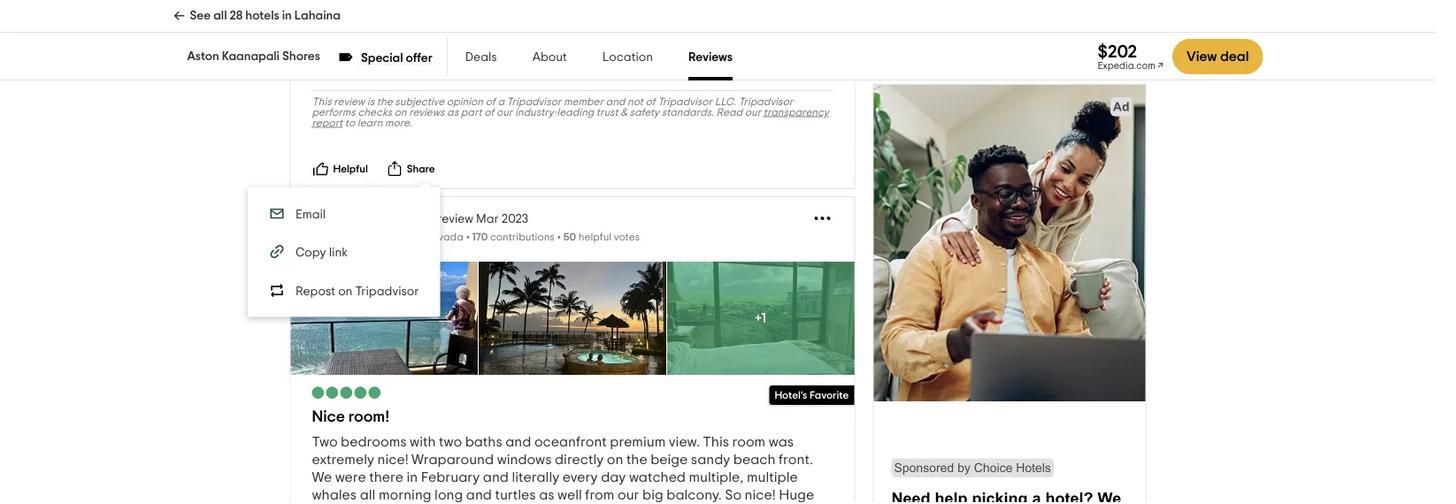 Task type: vqa. For each thing, say whether or not it's contained in the screenshot.
was
yes



Task type: describe. For each thing, give the bounding box(es) containing it.
date
[[312, 66, 339, 78]]

oceanfront
[[534, 435, 607, 450]]

28
[[230, 10, 243, 22]]

a inside this review is the subjective opinion of a tripadvisor member and not of tripadvisor llc. tripadvisor performs checks on reviews as part of our industry-leading trust & safety standards. read our
[[498, 97, 504, 107]]

50
[[563, 232, 576, 243]]

checks
[[358, 107, 392, 118]]

beach
[[733, 453, 776, 467]]

room!
[[348, 409, 390, 425]]

baths
[[465, 435, 502, 450]]

balcony.
[[667, 488, 722, 503]]

offer
[[406, 52, 433, 64]]

stay:
[[356, 66, 383, 78]]

transparency report
[[312, 107, 829, 128]]

nice room! link
[[312, 409, 390, 425]]

special
[[361, 52, 403, 64]]

2023 for date of stay: november 2023
[[447, 66, 474, 78]]

the inside this review is the subjective opinion of a tripadvisor member and not of tripadvisor llc. tripadvisor performs checks on reviews as part of our industry-leading trust & safety standards. read our
[[377, 97, 393, 107]]

as inside two bedrooms with two baths and oceanfront premium view. this room was extremely nice! wraparound windows directly on the beige sandy beach front. we were there in february and literally every day watched multiple, multiple whales all morning long and turtles as well from our big balcony. so nice!  h
[[539, 488, 554, 503]]

wraparound
[[412, 453, 494, 467]]

two bedrooms with two baths and oceanfront premium view. this room was extremely nice! wraparound windows directly on the beige sandy beach front. we were there in february and literally every day watched multiple, multiple whales all morning long and turtles as well from our big balcony. so nice!  h
[[312, 435, 832, 503]]

170
[[472, 232, 488, 243]]

favorite
[[810, 390, 849, 401]]

about
[[532, 51, 567, 64]]

+ 1
[[755, 312, 766, 326]]

front.
[[779, 453, 813, 467]]

aston kaanapali shores
[[187, 50, 320, 63]]

see all 28 hotels in lahaina
[[190, 10, 341, 22]]

learn
[[357, 118, 383, 128]]

reviews
[[688, 51, 733, 64]]

+
[[755, 312, 761, 326]]

two
[[312, 435, 338, 450]]

industry-
[[515, 107, 557, 118]]

well
[[557, 488, 582, 503]]

helpful
[[578, 232, 612, 243]]

report
[[312, 118, 343, 128]]

more.
[[385, 118, 412, 128]]

transparency report link
[[312, 107, 829, 128]]

standards.
[[662, 107, 714, 118]]

november
[[385, 66, 444, 78]]

room
[[732, 435, 766, 450]]

shores
[[282, 50, 320, 63]]

email
[[295, 208, 326, 221]]

on inside two bedrooms with two baths and oceanfront premium view. this room was extremely nice! wraparound windows directly on the beige sandy beach front. we were there in february and literally every day watched multiple, multiple whales all morning long and turtles as well from our big balcony. so nice!  h
[[607, 453, 623, 467]]

repost
[[295, 285, 335, 298]]

big
[[642, 488, 663, 503]]

was
[[769, 435, 794, 450]]

multiple,
[[689, 471, 744, 485]]

extremely
[[312, 453, 374, 467]]

premium
[[610, 435, 666, 450]]

partnership
[[407, 40, 464, 50]]

hotels
[[245, 10, 279, 22]]

view deal
[[1187, 50, 1249, 64]]

morning
[[379, 488, 431, 503]]

long
[[435, 488, 463, 503]]

date of stay: november 2023
[[312, 66, 474, 78]]

repost on tripadvisor
[[295, 285, 419, 298]]

0 horizontal spatial on
[[338, 285, 353, 298]]

to learn more.
[[343, 118, 412, 128]]

location
[[602, 51, 653, 64]]

every
[[563, 471, 598, 485]]

nice
[[312, 409, 345, 425]]

performs
[[312, 107, 356, 118]]

safety
[[630, 107, 659, 118]]

literally
[[512, 471, 559, 485]]

see
[[190, 10, 211, 22]]

read inside this review is the subjective opinion of a tripadvisor member and not of tripadvisor llc. tripadvisor performs checks on reviews as part of our industry-leading trust & safety standards. read our
[[716, 107, 742, 118]]

1
[[761, 312, 766, 326]]

trust
[[596, 107, 618, 118]]

view deal button
[[1172, 39, 1263, 74]]

two
[[439, 435, 462, 450]]

this inside two bedrooms with two baths and oceanfront premium view. this room was extremely nice! wraparound windows directly on the beige sandy beach front. we were there in february and literally every day watched multiple, multiple whales all morning long and turtles as well from our big balcony. so nice!  h
[[703, 435, 729, 450]]

llc.
[[715, 97, 736, 107]]

beige
[[651, 453, 688, 467]]

february
[[421, 471, 480, 485]]



Task type: locate. For each thing, give the bounding box(es) containing it.
2 vertical spatial on
[[607, 453, 623, 467]]

nice room!
[[312, 409, 390, 425]]

2 horizontal spatial our
[[745, 107, 761, 118]]

day
[[601, 471, 626, 485]]

in up special offer on the top
[[396, 40, 405, 50]]

1 horizontal spatial review
[[437, 213, 473, 226]]

our down day
[[618, 488, 639, 503]]

1 vertical spatial this
[[703, 435, 729, 450]]

0 vertical spatial all
[[213, 10, 227, 22]]

1 vertical spatial read
[[716, 107, 742, 118]]

0 horizontal spatial in
[[282, 10, 292, 22]]

and inside this review is the subjective opinion of a tripadvisor member and not of tripadvisor llc. tripadvisor performs checks on reviews as part of our industry-leading trust & safety standards. read our
[[606, 97, 625, 107]]

on
[[394, 107, 407, 118], [338, 285, 353, 298], [607, 453, 623, 467]]

the inside two bedrooms with two baths and oceanfront premium view. this room was extremely nice! wraparound windows directly on the beige sandy beach front. we were there in february and literally every day watched multiple, multiple whales all morning long and turtles as well from our big balcony. so nice!  h
[[626, 453, 647, 467]]

we
[[312, 471, 332, 485]]

copy
[[295, 247, 326, 259]]

1 vertical spatial the
[[626, 453, 647, 467]]

is
[[367, 97, 374, 107]]

1 horizontal spatial this
[[703, 435, 729, 450]]

this inside this review is the subjective opinion of a tripadvisor member and not of tripadvisor llc. tripadvisor performs checks on reviews as part of our industry-leading trust & safety standards. read our
[[312, 97, 332, 107]]

nice! up there in the left of the page
[[377, 453, 408, 467]]

and left not
[[606, 97, 625, 107]]

1 horizontal spatial all
[[360, 488, 375, 503]]

nice! down multiple
[[745, 488, 776, 503]]

on right repost
[[338, 285, 353, 298]]

2023
[[447, 66, 474, 78], [502, 213, 528, 226]]

all down were
[[360, 488, 375, 503]]

1 vertical spatial on
[[338, 285, 353, 298]]

0 horizontal spatial nice!
[[377, 453, 408, 467]]

windows
[[497, 453, 552, 467]]

the down premium at the left bottom of page
[[626, 453, 647, 467]]

1 vertical spatial review
[[437, 213, 473, 226]]

the right is
[[377, 97, 393, 107]]

on up day
[[607, 453, 623, 467]]

nice!
[[377, 453, 408, 467], [745, 488, 776, 503]]

1 horizontal spatial with
[[467, 40, 486, 50]]

wrote a review mar 2023
[[390, 213, 528, 226]]

1 vertical spatial with
[[410, 435, 436, 450]]

1 horizontal spatial in
[[396, 40, 405, 50]]

from
[[585, 488, 614, 503]]

our inside two bedrooms with two baths and oceanfront premium view. this room was extremely nice! wraparound windows directly on the beige sandy beach front. we were there in february and literally every day watched multiple, multiple whales all morning long and turtles as well from our big balcony. so nice!  h
[[618, 488, 639, 503]]

0 vertical spatial nice!
[[377, 453, 408, 467]]

0 horizontal spatial as
[[447, 107, 458, 118]]

copy link
[[295, 247, 348, 259]]

1 horizontal spatial read
[[716, 107, 742, 118]]

transparency
[[763, 107, 829, 118]]

0 horizontal spatial 2023
[[447, 66, 474, 78]]

hotel's
[[775, 390, 807, 401]]

0 horizontal spatial the
[[377, 97, 393, 107]]

votes
[[614, 232, 640, 243]]

deal
[[1220, 50, 1249, 64]]

whales
[[312, 488, 357, 503]]

1 vertical spatial nice!
[[745, 488, 776, 503]]

there
[[369, 471, 403, 485]]

0 vertical spatial on
[[394, 107, 407, 118]]

and up the turtles
[[483, 471, 509, 485]]

kaanapali
[[222, 50, 280, 63]]

2023 up contributions at the top of page
[[502, 213, 528, 226]]

opinion
[[447, 97, 483, 107]]

view.
[[669, 435, 700, 450]]

as left part
[[447, 107, 458, 118]]

0 vertical spatial as
[[447, 107, 458, 118]]

see all 28 hotels in lahaina link
[[173, 0, 341, 32]]

&
[[621, 107, 627, 118]]

1 horizontal spatial the
[[626, 453, 647, 467]]

special offer
[[361, 52, 433, 64]]

subjective
[[395, 97, 444, 107]]

turtles
[[495, 488, 536, 503]]

1 vertical spatial a
[[427, 213, 435, 226]]

this
[[312, 97, 332, 107], [703, 435, 729, 450]]

0 horizontal spatial this
[[312, 97, 332, 107]]

on right checks
[[394, 107, 407, 118]]

1 horizontal spatial as
[[539, 488, 554, 503]]

0 horizontal spatial a
[[427, 213, 435, 226]]

read right 'standards.'
[[716, 107, 742, 118]]

0 vertical spatial the
[[377, 97, 393, 107]]

with left two
[[410, 435, 436, 450]]

1 horizontal spatial our
[[618, 488, 639, 503]]

2023 for wrote a review mar 2023
[[502, 213, 528, 226]]

aston
[[187, 50, 219, 63]]

read more
[[312, 7, 374, 20]]

all left 28
[[213, 10, 227, 22]]

with inside two bedrooms with two baths and oceanfront premium view. this room was extremely nice! wraparound windows directly on the beige sandy beach front. we were there in february and literally every day watched multiple, multiple whales all morning long and turtles as well from our big balcony. so nice!  h
[[410, 435, 436, 450]]

all inside two bedrooms with two baths and oceanfront premium view. this room was extremely nice! wraparound windows directly on the beige sandy beach front. we were there in february and literally every day watched multiple, multiple whales all morning long and turtles as well from our big balcony. so nice!  h
[[360, 488, 375, 503]]

wrote
[[392, 213, 424, 226]]

our right llc.
[[745, 107, 761, 118]]

of
[[342, 66, 353, 78], [485, 97, 495, 107], [646, 97, 655, 107], [484, 107, 494, 118]]

0 vertical spatial read
[[312, 7, 342, 20]]

2 vertical spatial in
[[407, 471, 418, 485]]

hotel
[[508, 40, 532, 50]]

read
[[312, 7, 342, 20], [716, 107, 742, 118]]

mar
[[476, 213, 499, 226]]

1 vertical spatial in
[[396, 40, 405, 50]]

and right long
[[466, 488, 492, 503]]

0 vertical spatial in
[[282, 10, 292, 22]]

with up the deals
[[467, 40, 486, 50]]

1 vertical spatial all
[[360, 488, 375, 503]]

our left industry-
[[496, 107, 513, 118]]

multiple
[[747, 471, 798, 485]]

read up review
[[312, 7, 342, 20]]

lahaina
[[294, 10, 341, 22]]

a right wrote
[[427, 213, 435, 226]]

view
[[1187, 50, 1217, 64]]

advertisement region
[[873, 84, 1146, 503]]

part
[[461, 107, 482, 118]]

1 horizontal spatial nice!
[[745, 488, 776, 503]]

not
[[627, 97, 643, 107]]

share
[[407, 164, 435, 174]]

hotel's favorite
[[775, 390, 849, 401]]

contributions
[[490, 232, 555, 243]]

in right hotels on the left top
[[282, 10, 292, 22]]

a right part
[[498, 97, 504, 107]]

0 vertical spatial review
[[334, 97, 365, 107]]

reviews
[[409, 107, 445, 118]]

collected
[[348, 40, 394, 50]]

2 horizontal spatial in
[[407, 471, 418, 485]]

deals
[[465, 51, 497, 64]]

link
[[329, 247, 348, 259]]

review collected in partnership with this hotel
[[312, 40, 532, 50]]

as down literally
[[539, 488, 554, 503]]

review up 170
[[437, 213, 473, 226]]

on inside this review is the subjective opinion of a tripadvisor member and not of tripadvisor llc. tripadvisor performs checks on reviews as part of our industry-leading trust & safety standards. read our
[[394, 107, 407, 118]]

1 horizontal spatial 2023
[[502, 213, 528, 226]]

in inside two bedrooms with two baths and oceanfront premium view. this room was extremely nice! wraparound windows directly on the beige sandy beach front. we were there in february and literally every day watched multiple, multiple whales all morning long and turtles as well from our big balcony. so nice!  h
[[407, 471, 418, 485]]

0 vertical spatial 2023
[[447, 66, 474, 78]]

this review is the subjective opinion of a tripadvisor member and not of tripadvisor llc. tripadvisor performs checks on reviews as part of our industry-leading trust & safety standards. read our
[[312, 97, 793, 118]]

0 vertical spatial with
[[467, 40, 486, 50]]

member
[[564, 97, 603, 107]]

watched
[[629, 471, 686, 485]]

were
[[335, 471, 366, 485]]

1 vertical spatial as
[[539, 488, 554, 503]]

this up report
[[312, 97, 332, 107]]

0 vertical spatial this
[[312, 97, 332, 107]]

and up windows
[[505, 435, 531, 450]]

0 horizontal spatial read
[[312, 7, 342, 20]]

helpful
[[333, 164, 368, 174]]

more
[[345, 7, 374, 20]]

so
[[725, 488, 742, 503]]

0 horizontal spatial all
[[213, 10, 227, 22]]

leading
[[557, 107, 594, 118]]

as
[[447, 107, 458, 118], [539, 488, 554, 503]]

this up sandy
[[703, 435, 729, 450]]

0 horizontal spatial review
[[334, 97, 365, 107]]

2023 down the deals
[[447, 66, 474, 78]]

all
[[213, 10, 227, 22], [360, 488, 375, 503]]

1 horizontal spatial a
[[498, 97, 504, 107]]

1 horizontal spatial on
[[394, 107, 407, 118]]

as inside this review is the subjective opinion of a tripadvisor member and not of tripadvisor llc. tripadvisor performs checks on reviews as part of our industry-leading trust & safety standards. read our
[[447, 107, 458, 118]]

directly
[[555, 453, 604, 467]]

review
[[312, 40, 345, 50]]

review inside this review is the subjective opinion of a tripadvisor member and not of tripadvisor llc. tripadvisor performs checks on reviews as part of our industry-leading trust & safety standards. read our
[[334, 97, 365, 107]]

with
[[467, 40, 486, 50], [410, 435, 436, 450]]

a
[[498, 97, 504, 107], [427, 213, 435, 226]]

0 horizontal spatial with
[[410, 435, 436, 450]]

review up to
[[334, 97, 365, 107]]

1 vertical spatial 2023
[[502, 213, 528, 226]]

review
[[334, 97, 365, 107], [437, 213, 473, 226]]

170 contributions 50 helpful votes
[[472, 232, 640, 243]]

2 horizontal spatial on
[[607, 453, 623, 467]]

in up morning at left bottom
[[407, 471, 418, 485]]

0 horizontal spatial our
[[496, 107, 513, 118]]

0 vertical spatial a
[[498, 97, 504, 107]]

this
[[489, 40, 506, 50]]



